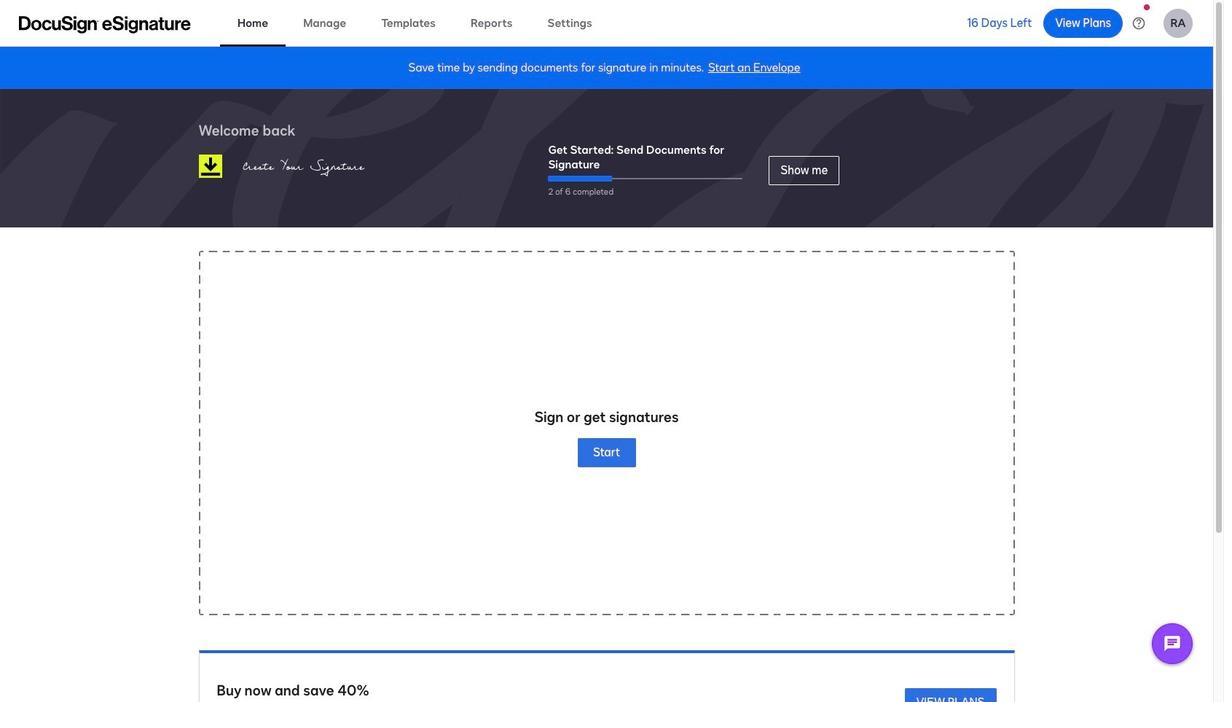 Task type: locate. For each thing, give the bounding box(es) containing it.
docusignlogo image
[[199, 155, 222, 178]]



Task type: describe. For each thing, give the bounding box(es) containing it.
docusign esignature image
[[19, 16, 191, 33]]



Task type: vqa. For each thing, say whether or not it's contained in the screenshot.
docusign esignature IMAGE
yes



